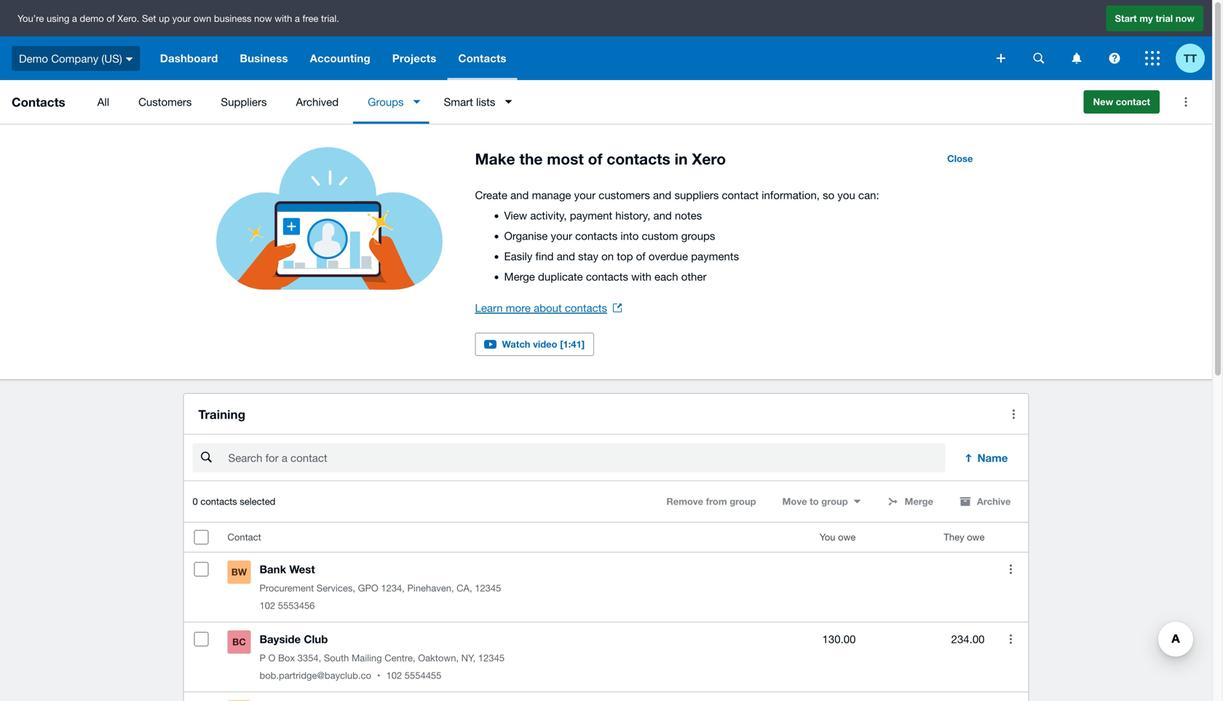 Task type: vqa. For each thing, say whether or not it's contained in the screenshot.
'with'
yes



Task type: locate. For each thing, give the bounding box(es) containing it.
view activity, payment history, and notes
[[504, 209, 702, 222]]

business
[[214, 13, 252, 24]]

more
[[506, 301, 531, 314]]

o
[[268, 653, 276, 664]]

up
[[159, 13, 170, 24]]

of right top
[[636, 250, 646, 262]]

of left xero.
[[107, 13, 115, 24]]

1 vertical spatial of
[[588, 150, 602, 168]]

manage
[[532, 189, 571, 201]]

smart lists
[[444, 95, 495, 108]]

close button
[[939, 147, 982, 170]]

group inside button
[[730, 496, 756, 507]]

merge left archive button
[[905, 496, 933, 507]]

history,
[[615, 209, 650, 222]]

1 horizontal spatial a
[[295, 13, 300, 24]]

1 vertical spatial your
[[574, 189, 596, 201]]

2 more row options button from the top
[[996, 625, 1026, 654]]

close
[[947, 153, 973, 164]]

1 horizontal spatial svg image
[[997, 54, 1005, 63]]

0 vertical spatial 102
[[260, 600, 275, 611]]

2 now from the left
[[1176, 13, 1195, 24]]

new contact button
[[1084, 90, 1160, 114]]

0 vertical spatial more row options button
[[996, 555, 1026, 584]]

contacts
[[458, 52, 506, 65], [12, 95, 65, 109]]

3354,
[[298, 653, 321, 664]]

merge down easily
[[504, 270, 535, 283]]

you're
[[17, 13, 44, 24]]

12345 inside bank west procurement services, gpo 1234, pinehaven, ca, 12345 102 5553456
[[475, 583, 501, 594]]

your right up
[[172, 13, 191, 24]]

with left 'free'
[[275, 13, 292, 24]]

svg image
[[1034, 53, 1044, 64], [1072, 53, 1082, 64], [1109, 53, 1120, 64]]

102
[[260, 600, 275, 611], [386, 670, 402, 681]]

2 horizontal spatial svg image
[[1109, 53, 1120, 64]]

contacts up lists on the left of page
[[458, 52, 506, 65]]

with left each
[[631, 270, 652, 283]]

your down activity,
[[551, 229, 572, 242]]

1 horizontal spatial now
[[1176, 13, 1195, 24]]

contact
[[228, 532, 261, 543]]

0 horizontal spatial your
[[172, 13, 191, 24]]

and up custom
[[653, 209, 672, 222]]

banner
[[0, 0, 1212, 80]]

suppliers
[[675, 189, 719, 201]]

5554455
[[405, 670, 441, 681]]

using
[[47, 13, 69, 24]]

group right to
[[821, 496, 848, 507]]

102 inside bayside club p o box 3354, south mailing centre, oaktown, ny, 12345 bob.partridge@bayclub.co • 102 5554455
[[386, 670, 402, 681]]

more row options button right '234.00' link
[[996, 625, 1026, 654]]

1 horizontal spatial 102
[[386, 670, 402, 681]]

activity,
[[530, 209, 567, 222]]

dashboard
[[160, 52, 218, 65]]

0 vertical spatial merge
[[504, 270, 535, 283]]

group
[[730, 496, 756, 507], [821, 496, 848, 507]]

watch video [1:41] button
[[475, 333, 594, 356]]

2 svg image from the left
[[1072, 53, 1082, 64]]

with
[[275, 13, 292, 24], [631, 270, 652, 283]]

0 horizontal spatial group
[[730, 496, 756, 507]]

your
[[172, 13, 191, 24], [574, 189, 596, 201], [551, 229, 572, 242]]

stay
[[578, 250, 598, 262]]

view
[[504, 209, 527, 222]]

name button
[[954, 444, 1020, 473]]

1 vertical spatial merge
[[905, 496, 933, 507]]

from
[[706, 496, 727, 507]]

contacts down merge duplicate contacts with each other
[[565, 301, 607, 314]]

234.00 link
[[951, 631, 985, 648]]

0 vertical spatial of
[[107, 13, 115, 24]]

2 owe from the left
[[967, 532, 985, 543]]

my
[[1140, 13, 1153, 24]]

find
[[536, 250, 554, 262]]

more row options button up more row options icon
[[996, 555, 1026, 584]]

more row options button for west
[[996, 555, 1026, 584]]

contact list table element
[[184, 523, 1028, 701]]

free
[[303, 13, 318, 24]]

now right business
[[254, 13, 272, 24]]

suppliers button
[[206, 80, 281, 124]]

0 horizontal spatial now
[[254, 13, 272, 24]]

of inside banner
[[107, 13, 115, 24]]

group for remove from group
[[730, 496, 756, 507]]

1 horizontal spatial with
[[631, 270, 652, 283]]

1 horizontal spatial actions menu image
[[1171, 87, 1201, 116]]

12345
[[475, 583, 501, 594], [478, 653, 505, 664]]

1 vertical spatial actions menu image
[[999, 400, 1028, 429]]

1 horizontal spatial group
[[821, 496, 848, 507]]

services,
[[317, 583, 355, 594]]

1 more row options button from the top
[[996, 555, 1026, 584]]

0 horizontal spatial actions menu image
[[999, 400, 1028, 429]]

bayside
[[260, 633, 301, 646]]

0 vertical spatial 12345
[[475, 583, 501, 594]]

watch video [1:41]
[[502, 339, 585, 350]]

contact
[[1116, 96, 1150, 107], [722, 189, 759, 201]]

now right trial
[[1176, 13, 1195, 24]]

lists
[[476, 95, 495, 108]]

a left 'free'
[[295, 13, 300, 24]]

of
[[107, 13, 115, 24], [588, 150, 602, 168], [636, 250, 646, 262]]

and up view at the top left
[[510, 189, 529, 201]]

0 vertical spatial your
[[172, 13, 191, 24]]

owe right you
[[838, 532, 856, 543]]

move to group
[[782, 496, 848, 507]]

1 vertical spatial contact
[[722, 189, 759, 201]]

2 vertical spatial your
[[551, 229, 572, 242]]

club
[[304, 633, 328, 646]]

of right most
[[588, 150, 602, 168]]

1 horizontal spatial merge
[[905, 496, 933, 507]]

0 vertical spatial contact
[[1116, 96, 1150, 107]]

1 horizontal spatial of
[[588, 150, 602, 168]]

1 horizontal spatial svg image
[[1072, 53, 1082, 64]]

most
[[547, 150, 584, 168]]

accounting button
[[299, 36, 381, 80]]

customers
[[138, 95, 192, 108]]

bc
[[232, 637, 246, 648]]

owe for you owe
[[838, 532, 856, 543]]

0 horizontal spatial of
[[107, 13, 115, 24]]

102 right •
[[386, 670, 402, 681]]

0 horizontal spatial svg image
[[126, 57, 133, 61]]

contacts down demo
[[12, 95, 65, 109]]

2 group from the left
[[821, 496, 848, 507]]

demo
[[80, 13, 104, 24]]

they
[[944, 532, 964, 543]]

gpo
[[358, 583, 378, 594]]

menu containing all
[[83, 80, 1072, 124]]

they owe
[[944, 532, 985, 543]]

1 owe from the left
[[838, 532, 856, 543]]

(us)
[[101, 52, 122, 65]]

merge
[[504, 270, 535, 283], [905, 496, 933, 507]]

archived
[[296, 95, 339, 108]]

0 horizontal spatial with
[[275, 13, 292, 24]]

projects button
[[381, 36, 447, 80]]

owe right the they
[[967, 532, 985, 543]]

1 horizontal spatial your
[[551, 229, 572, 242]]

into
[[621, 229, 639, 242]]

you're using a demo of xero. set up your own business now with a free trial.
[[17, 13, 339, 24]]

new
[[1093, 96, 1113, 107]]

actions menu image
[[1171, 87, 1201, 116], [999, 400, 1028, 429]]

demo company (us) button
[[0, 36, 149, 80]]

0 horizontal spatial merge
[[504, 270, 535, 283]]

0 horizontal spatial owe
[[838, 532, 856, 543]]

actions menu image up name
[[999, 400, 1028, 429]]

12345 right ca,
[[475, 583, 501, 594]]

102 down procurement
[[260, 600, 275, 611]]

1 group from the left
[[730, 496, 756, 507]]

and up duplicate
[[557, 250, 575, 262]]

actions menu image down tt
[[1171, 87, 1201, 116]]

1 vertical spatial contacts
[[12, 95, 65, 109]]

group for move to group
[[821, 496, 848, 507]]

0 vertical spatial contacts
[[458, 52, 506, 65]]

customers
[[599, 189, 650, 201]]

your up payment
[[574, 189, 596, 201]]

12345 right ny,
[[478, 653, 505, 664]]

1 vertical spatial 12345
[[478, 653, 505, 664]]

business button
[[229, 36, 299, 80]]

group inside popup button
[[821, 496, 848, 507]]

contact right new
[[1116, 96, 1150, 107]]

1 horizontal spatial contact
[[1116, 96, 1150, 107]]

1 horizontal spatial contacts
[[458, 52, 506, 65]]

video
[[533, 339, 557, 350]]

1 horizontal spatial owe
[[967, 532, 985, 543]]

a right using
[[72, 13, 77, 24]]

1 svg image from the left
[[1034, 53, 1044, 64]]

1 vertical spatial more row options button
[[996, 625, 1026, 654]]

customers button
[[124, 80, 206, 124]]

contact right suppliers
[[722, 189, 759, 201]]

set
[[142, 13, 156, 24]]

on
[[601, 250, 614, 262]]

1 vertical spatial 102
[[386, 670, 402, 681]]

merge inside "button"
[[905, 496, 933, 507]]

2 horizontal spatial of
[[636, 250, 646, 262]]

0 horizontal spatial 102
[[260, 600, 275, 611]]

demo
[[19, 52, 48, 65]]

now
[[254, 13, 272, 24], [1176, 13, 1195, 24]]

menu
[[83, 80, 1072, 124]]

130.00 link
[[822, 631, 856, 648]]

mailing
[[352, 653, 382, 664]]

0 vertical spatial with
[[275, 13, 292, 24]]

group right from
[[730, 496, 756, 507]]

groups
[[681, 229, 715, 242]]

contact inside button
[[1116, 96, 1150, 107]]

bw
[[231, 567, 247, 578]]

contacts right "0"
[[200, 496, 237, 507]]

0 horizontal spatial a
[[72, 13, 77, 24]]

0 horizontal spatial svg image
[[1034, 53, 1044, 64]]

groups
[[368, 95, 404, 108]]

svg image
[[1145, 51, 1160, 66], [997, 54, 1005, 63], [126, 57, 133, 61]]



Task type: describe. For each thing, give the bounding box(es) containing it.
and left suppliers
[[653, 189, 672, 201]]

2 horizontal spatial svg image
[[1145, 51, 1160, 66]]

your inside banner
[[172, 13, 191, 24]]

about
[[534, 301, 562, 314]]

owe for they owe
[[967, 532, 985, 543]]

merge duplicate contacts with each other
[[504, 270, 707, 283]]

p
[[260, 653, 266, 664]]

selected
[[240, 496, 276, 507]]

bank
[[260, 563, 286, 576]]

remove from group button
[[658, 490, 765, 513]]

contacts up customers
[[607, 150, 670, 168]]

create
[[475, 189, 507, 201]]

make
[[475, 150, 515, 168]]

2 vertical spatial of
[[636, 250, 646, 262]]

learn
[[475, 301, 503, 314]]

102 inside bank west procurement services, gpo 1234, pinehaven, ca, 12345 102 5553456
[[260, 600, 275, 611]]

start
[[1115, 13, 1137, 24]]

smart
[[444, 95, 473, 108]]

you
[[838, 189, 855, 201]]

tt button
[[1176, 36, 1212, 80]]

custom
[[642, 229, 678, 242]]

start my trial now
[[1115, 13, 1195, 24]]

groups button
[[353, 80, 429, 124]]

bank west procurement services, gpo 1234, pinehaven, ca, 12345 102 5553456
[[260, 563, 501, 611]]

training
[[198, 407, 245, 422]]

west
[[289, 563, 315, 576]]

trial
[[1156, 13, 1173, 24]]

0 vertical spatial actions menu image
[[1171, 87, 1201, 116]]

1 vertical spatial with
[[631, 270, 652, 283]]

remove
[[666, 496, 703, 507]]

archive
[[977, 496, 1011, 507]]

so
[[823, 189, 835, 201]]

you
[[820, 532, 835, 543]]

make the most of contacts in xero
[[475, 150, 726, 168]]

ca,
[[457, 583, 472, 594]]

more row options button for club
[[996, 625, 1026, 654]]

projects
[[392, 52, 436, 65]]

pinehaven,
[[407, 583, 454, 594]]

company
[[51, 52, 98, 65]]

2 a from the left
[[295, 13, 300, 24]]

more row options image
[[1010, 635, 1012, 644]]

new contact
[[1093, 96, 1150, 107]]

3 svg image from the left
[[1109, 53, 1120, 64]]

2 horizontal spatial your
[[574, 189, 596, 201]]

to
[[810, 496, 819, 507]]

130.00
[[822, 633, 856, 646]]

each
[[655, 270, 678, 283]]

learn more about contacts
[[475, 301, 607, 314]]

create and manage your customers and suppliers contact information, so you can:
[[475, 189, 879, 201]]

12345 inside bayside club p o box 3354, south mailing centre, oaktown, ny, 12345 bob.partridge@bayclub.co • 102 5554455
[[478, 653, 505, 664]]

all button
[[83, 80, 124, 124]]

1 a from the left
[[72, 13, 77, 24]]

contacts button
[[447, 36, 517, 80]]

can:
[[858, 189, 879, 201]]

merge button
[[879, 490, 942, 513]]

the
[[520, 150, 543, 168]]

xero.
[[117, 13, 139, 24]]

with inside banner
[[275, 13, 292, 24]]

Search for a contact field
[[227, 444, 945, 472]]

all
[[97, 95, 109, 108]]

payment
[[570, 209, 612, 222]]

svg image inside demo company (us) popup button
[[126, 57, 133, 61]]

banner containing dashboard
[[0, 0, 1212, 80]]

234.00
[[951, 633, 985, 646]]

organise
[[504, 229, 548, 242]]

business
[[240, 52, 288, 65]]

0
[[193, 496, 198, 507]]

south
[[324, 653, 349, 664]]

xero
[[692, 150, 726, 168]]

contacts down on
[[586, 270, 628, 283]]

oaktown,
[[418, 653, 459, 664]]

merge for merge duplicate contacts with each other
[[504, 270, 535, 283]]

remove from group
[[666, 496, 756, 507]]

own
[[194, 13, 211, 24]]

1 now from the left
[[254, 13, 272, 24]]

contacts inside contacts dropdown button
[[458, 52, 506, 65]]

in
[[675, 150, 688, 168]]

archived button
[[281, 80, 353, 124]]

0 horizontal spatial contact
[[722, 189, 759, 201]]

0 contacts selected
[[193, 496, 276, 507]]

easily find and stay on top of overdue payments
[[504, 250, 739, 262]]

overdue
[[649, 250, 688, 262]]

top
[[617, 250, 633, 262]]

contacts down payment
[[575, 229, 618, 242]]

trial.
[[321, 13, 339, 24]]

tt
[[1184, 52, 1197, 65]]

ny,
[[461, 653, 476, 664]]

•
[[377, 670, 380, 681]]

archive button
[[951, 490, 1020, 513]]

merge for merge
[[905, 496, 933, 507]]

0 horizontal spatial contacts
[[12, 95, 65, 109]]

more row options image
[[1010, 565, 1012, 574]]

suppliers
[[221, 95, 267, 108]]

move
[[782, 496, 807, 507]]

centre,
[[385, 653, 415, 664]]

you owe
[[820, 532, 856, 543]]

payments
[[691, 250, 739, 262]]

[1:41]
[[560, 339, 585, 350]]

5553456
[[278, 600, 315, 611]]

organise your contacts into custom groups
[[504, 229, 715, 242]]

easily
[[504, 250, 533, 262]]

other
[[681, 270, 707, 283]]



